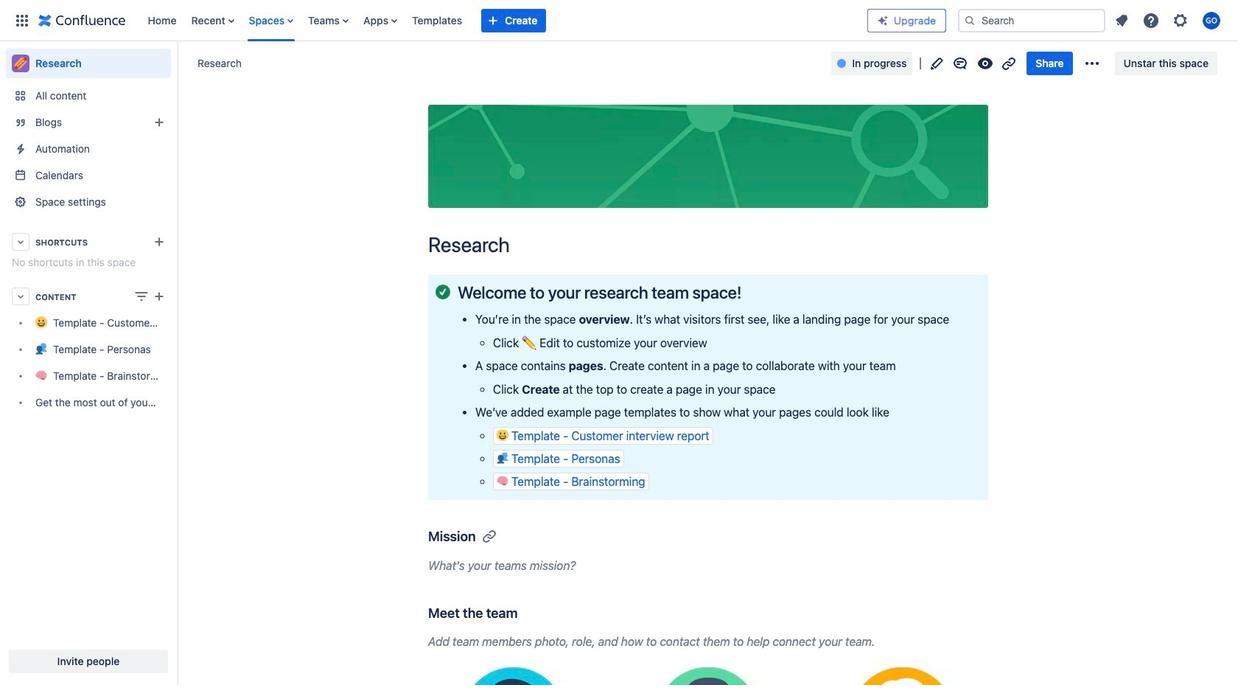Task type: describe. For each thing, give the bounding box(es) containing it.
gael.svg image
[[656, 667, 761, 685]]

0 horizontal spatial copy image
[[480, 528, 498, 545]]

help icon image
[[1143, 11, 1161, 29]]

notification icon image
[[1114, 11, 1131, 29]]

:check_mark: image
[[436, 285, 451, 300]]

angie.svg image
[[462, 667, 567, 685]]

edit this page image
[[929, 54, 946, 72]]

search image
[[965, 14, 976, 26]]

appswitcher icon image
[[13, 11, 31, 29]]

Search field
[[959, 8, 1106, 32]]

list for appswitcher icon
[[140, 0, 868, 41]]



Task type: locate. For each thing, give the bounding box(es) containing it.
collapse sidebar image
[[161, 49, 193, 78]]

None search field
[[959, 8, 1106, 32]]

tree
[[6, 310, 171, 416]]

global element
[[9, 0, 868, 41]]

list
[[140, 0, 868, 41], [1109, 7, 1230, 34]]

space element
[[0, 41, 177, 685]]

stop watching image
[[977, 54, 995, 72]]

tree inside space element
[[6, 310, 171, 416]]

add shortcut image
[[150, 233, 168, 251]]

your profile and preferences image
[[1204, 11, 1221, 29]]

banner
[[0, 0, 1239, 41]]

list for premium image at the top right
[[1109, 7, 1230, 34]]

1 horizontal spatial list
[[1109, 7, 1230, 34]]

create image
[[150, 288, 168, 305]]

0 horizontal spatial list
[[140, 0, 868, 41]]

1 vertical spatial copy image
[[517, 604, 534, 621]]

change view image
[[133, 288, 150, 305]]

1 horizontal spatial copy image
[[517, 604, 534, 621]]

settings icon image
[[1173, 11, 1190, 29]]

claudia.svg image
[[851, 667, 956, 685]]

create a blog image
[[150, 114, 168, 131]]

confluence image
[[38, 11, 126, 29], [38, 11, 126, 29]]

more actions image
[[1084, 54, 1102, 72]]

copy link image
[[1001, 54, 1019, 72]]

0 vertical spatial copy image
[[480, 528, 498, 545]]

copy image
[[480, 528, 498, 545], [517, 604, 534, 621]]

premium image
[[878, 14, 889, 26]]



Task type: vqa. For each thing, say whether or not it's contained in the screenshot.
change template image
no



